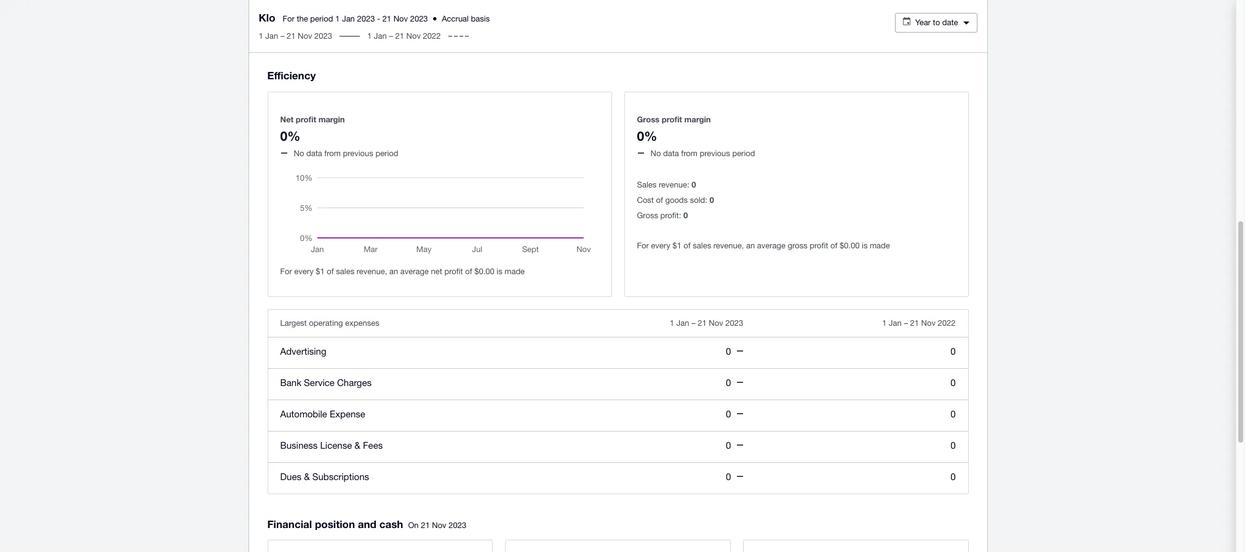 Task type: locate. For each thing, give the bounding box(es) containing it.
revenue, for gross profit margin 0%
[[714, 241, 744, 250]]

0 horizontal spatial made
[[505, 267, 525, 276]]

1 0% from the left
[[280, 128, 301, 144]]

for every $1 of sales revenue, an average net profit of $0.00 is made
[[280, 267, 525, 276]]

2 gross from the top
[[637, 211, 659, 220]]

an
[[747, 241, 755, 250], [390, 267, 398, 276]]

2023
[[357, 14, 375, 23], [410, 14, 428, 23], [315, 31, 332, 41], [726, 319, 744, 328], [449, 521, 467, 531]]

0 horizontal spatial no data from previous period
[[294, 149, 399, 158]]

1 gross from the top
[[637, 114, 660, 124]]

no data from previous period down net profit margin 0%
[[294, 149, 399, 158]]

–
[[281, 31, 285, 41], [389, 31, 393, 41], [692, 319, 696, 328], [905, 319, 909, 328]]

2022 inside largest operating expenses element
[[939, 319, 956, 328]]

license
[[320, 440, 352, 451]]

0% down the net
[[280, 128, 301, 144]]

accrual
[[442, 14, 469, 23]]

0 link
[[951, 346, 956, 357], [726, 346, 731, 357], [951, 378, 956, 388], [726, 378, 731, 388], [951, 409, 956, 420], [726, 409, 731, 420], [951, 440, 956, 451], [726, 441, 731, 451], [951, 472, 956, 482], [726, 472, 731, 483]]

of
[[657, 196, 664, 205], [684, 241, 691, 250], [831, 241, 838, 250], [327, 267, 334, 276], [466, 267, 472, 276]]

0 horizontal spatial from
[[325, 149, 341, 158]]

an for net profit margin 0%
[[390, 267, 398, 276]]

1 horizontal spatial data
[[664, 149, 679, 158]]

1 horizontal spatial $0.00
[[840, 241, 860, 250]]

period
[[310, 14, 333, 23], [376, 149, 399, 158], [733, 149, 756, 158]]

for down cost at the right
[[637, 241, 649, 250]]

2 no from the left
[[651, 149, 661, 158]]

gross inside sales revenue : 0 cost of goods sold : 0 gross profit : 0
[[637, 211, 659, 220]]

previous
[[343, 149, 374, 158], [700, 149, 731, 158]]

1 vertical spatial gross
[[637, 211, 659, 220]]

1 margin from the left
[[319, 114, 345, 124]]

average
[[758, 241, 786, 250], [401, 267, 429, 276]]

revenue,
[[714, 241, 744, 250], [357, 267, 387, 276]]

for left the
[[283, 14, 295, 23]]

1 vertical spatial 1 jan – 21 nov 2022
[[883, 319, 956, 328]]

on
[[408, 521, 419, 531]]

revenue, for net profit margin 0%
[[357, 267, 387, 276]]

: up goods on the top right of the page
[[688, 180, 690, 190]]

profit
[[296, 114, 316, 124], [662, 114, 683, 124], [661, 211, 679, 220], [810, 241, 829, 250], [445, 267, 463, 276]]

$0.00 right net
[[475, 267, 495, 276]]

0 horizontal spatial revenue,
[[357, 267, 387, 276]]

position
[[315, 518, 355, 531]]

0 horizontal spatial 2022
[[423, 31, 441, 41]]

0 horizontal spatial previous
[[343, 149, 374, 158]]

no data from previous period
[[294, 149, 399, 158], [651, 149, 756, 158]]

0 vertical spatial 2022
[[423, 31, 441, 41]]

1 from from the left
[[325, 149, 341, 158]]

margin inside net profit margin 0%
[[319, 114, 345, 124]]

0 horizontal spatial every
[[294, 267, 314, 276]]

1 horizontal spatial period
[[376, 149, 399, 158]]

2 margin from the left
[[685, 114, 711, 124]]

operating
[[309, 319, 343, 328]]

0 horizontal spatial 1 jan – 21 nov 2022
[[368, 31, 441, 41]]

0 vertical spatial $0.00
[[840, 241, 860, 250]]

no
[[294, 149, 304, 158], [651, 149, 661, 158]]

0 vertical spatial $1
[[673, 241, 682, 250]]

previous for gross profit margin 0%
[[700, 149, 731, 158]]

an left net
[[390, 267, 398, 276]]

is
[[862, 241, 868, 250], [497, 267, 503, 276]]

0 horizontal spatial &
[[304, 472, 310, 482]]

2 data from the left
[[664, 149, 679, 158]]

0 horizontal spatial period
[[310, 14, 333, 23]]

from for net profit margin 0%
[[325, 149, 341, 158]]

1 horizontal spatial :
[[688, 180, 690, 190]]

1 vertical spatial an
[[390, 267, 398, 276]]

nov
[[394, 14, 408, 23], [298, 31, 312, 41], [407, 31, 421, 41], [709, 319, 724, 328], [922, 319, 936, 328], [432, 521, 447, 531]]

1
[[336, 14, 340, 23], [259, 31, 263, 41], [368, 31, 372, 41], [670, 319, 675, 328], [883, 319, 887, 328]]

an left "gross"
[[747, 241, 755, 250]]

0 horizontal spatial data
[[307, 149, 322, 158]]

-
[[377, 14, 380, 23]]

1 jan – 21 nov 2023
[[259, 31, 332, 41], [670, 319, 744, 328]]

& left fees
[[355, 440, 361, 451]]

1 no data from previous period from the left
[[294, 149, 399, 158]]

1 vertical spatial every
[[294, 267, 314, 276]]

charges
[[337, 378, 372, 388]]

sales
[[693, 241, 712, 250], [336, 267, 355, 276]]

: right goods on the top right of the page
[[706, 196, 708, 205]]

1 horizontal spatial is
[[862, 241, 868, 250]]

largest operating expenses
[[280, 319, 380, 328]]

from down gross profit margin 0%
[[682, 149, 698, 158]]

0 vertical spatial is
[[862, 241, 868, 250]]

for
[[283, 14, 295, 23], [637, 241, 649, 250], [280, 267, 292, 276]]

data for gross profit margin 0%
[[664, 149, 679, 158]]

made for net profit margin 0%
[[505, 267, 525, 276]]

1 vertical spatial sales
[[336, 267, 355, 276]]

2 horizontal spatial period
[[733, 149, 756, 158]]

: down goods on the top right of the page
[[679, 211, 682, 220]]

2 no data from previous period from the left
[[651, 149, 756, 158]]

$0.00
[[840, 241, 860, 250], [475, 267, 495, 276]]

advertising
[[280, 346, 327, 357]]

business
[[280, 440, 318, 451]]

$0.00 right "gross"
[[840, 241, 860, 250]]

0 horizontal spatial an
[[390, 267, 398, 276]]

1 horizontal spatial 1 jan – 21 nov 2023
[[670, 319, 744, 328]]

profit inside net profit margin 0%
[[296, 114, 316, 124]]

klo
[[259, 11, 276, 24]]

1 jan – 21 nov 2022 inside largest operating expenses element
[[883, 319, 956, 328]]

0 horizontal spatial 1 jan – 21 nov 2023
[[259, 31, 332, 41]]

from down net profit margin 0%
[[325, 149, 341, 158]]

1 horizontal spatial 1 jan – 21 nov 2022
[[883, 319, 956, 328]]

1 vertical spatial 1 jan – 21 nov 2023
[[670, 319, 744, 328]]

previous down net profit margin 0%
[[343, 149, 374, 158]]

data down net profit margin 0%
[[307, 149, 322, 158]]

0 vertical spatial revenue,
[[714, 241, 744, 250]]

1 vertical spatial :
[[706, 196, 708, 205]]

no down gross profit margin 0%
[[651, 149, 661, 158]]

margin
[[319, 114, 345, 124], [685, 114, 711, 124]]

2 vertical spatial for
[[280, 267, 292, 276]]

1 horizontal spatial previous
[[700, 149, 731, 158]]

0 horizontal spatial 0%
[[280, 128, 301, 144]]

margin for gross profit margin 0%
[[685, 114, 711, 124]]

1 horizontal spatial made
[[870, 241, 891, 250]]

1 data from the left
[[307, 149, 322, 158]]

previous down gross profit margin 0%
[[700, 149, 731, 158]]

fees
[[363, 440, 383, 451]]

data down gross profit margin 0%
[[664, 149, 679, 158]]

1 vertical spatial $0.00
[[475, 267, 495, 276]]

0 vertical spatial sales
[[693, 241, 712, 250]]

1 horizontal spatial from
[[682, 149, 698, 158]]

average left net
[[401, 267, 429, 276]]

1 horizontal spatial &
[[355, 440, 361, 451]]

0 horizontal spatial no
[[294, 149, 304, 158]]

0% inside gross profit margin 0%
[[637, 128, 658, 144]]

average left "gross"
[[758, 241, 786, 250]]

of right cost at the right
[[657, 196, 664, 205]]

period for gross profit margin 0%
[[733, 149, 756, 158]]

sales up largest operating expenses
[[336, 267, 355, 276]]

1 horizontal spatial margin
[[685, 114, 711, 124]]

is for net profit margin 0%
[[497, 267, 503, 276]]

1 vertical spatial revenue,
[[357, 267, 387, 276]]

from
[[325, 149, 341, 158], [682, 149, 698, 158]]

of right "gross"
[[831, 241, 838, 250]]

1 horizontal spatial $1
[[673, 241, 682, 250]]

& right dues
[[304, 472, 310, 482]]

1 vertical spatial is
[[497, 267, 503, 276]]

1 vertical spatial made
[[505, 267, 525, 276]]

0% inside net profit margin 0%
[[280, 128, 301, 144]]

2022 for 1 jan
[[423, 31, 441, 41]]

0 horizontal spatial :
[[679, 211, 682, 220]]

for up largest
[[280, 267, 292, 276]]

service
[[304, 378, 335, 388]]

sold
[[690, 196, 706, 205]]

data
[[307, 149, 322, 158], [664, 149, 679, 158]]

no down net profit margin 0%
[[294, 149, 304, 158]]

made
[[870, 241, 891, 250], [505, 267, 525, 276]]

&
[[355, 440, 361, 451], [304, 472, 310, 482]]

0 vertical spatial for
[[283, 14, 295, 23]]

sales for gross profit margin 0%
[[693, 241, 712, 250]]

of up largest operating expenses
[[327, 267, 334, 276]]

no data from previous period down gross profit margin 0%
[[651, 149, 756, 158]]

1 jan – 21 nov 2022 for largest operating expenses
[[883, 319, 956, 328]]

2 previous from the left
[[700, 149, 731, 158]]

cost
[[637, 196, 654, 205]]

2023 inside financial position and cash on 21 nov 2023
[[449, 521, 467, 531]]

financial position and cash on 21 nov 2023
[[267, 518, 467, 531]]

0 horizontal spatial margin
[[319, 114, 345, 124]]

0 vertical spatial average
[[758, 241, 786, 250]]

1 jan – 21 nov 2022 for 1 jan
[[368, 31, 441, 41]]

1 vertical spatial $1
[[316, 267, 325, 276]]

1 vertical spatial average
[[401, 267, 429, 276]]

1 horizontal spatial 2022
[[939, 319, 956, 328]]

:
[[688, 180, 690, 190], [706, 196, 708, 205], [679, 211, 682, 220]]

1 jan – 21 nov 2022
[[368, 31, 441, 41], [883, 319, 956, 328]]

every up largest
[[294, 267, 314, 276]]

0 vertical spatial :
[[688, 180, 690, 190]]

0
[[692, 180, 696, 190], [710, 195, 715, 205], [684, 211, 688, 220], [951, 346, 956, 357], [726, 346, 731, 357], [951, 378, 956, 388], [726, 378, 731, 388], [951, 409, 956, 420], [726, 409, 731, 420], [951, 440, 956, 451], [726, 441, 731, 451], [951, 472, 956, 482], [726, 472, 731, 483]]

0 vertical spatial gross
[[637, 114, 660, 124]]

1 horizontal spatial 0%
[[637, 128, 658, 144]]

$1 up "operating"
[[316, 267, 325, 276]]

jan
[[342, 14, 355, 23], [266, 31, 278, 41], [374, 31, 387, 41], [677, 319, 690, 328], [889, 319, 902, 328]]

sales down sold
[[693, 241, 712, 250]]

margin inside gross profit margin 0%
[[685, 114, 711, 124]]

and
[[358, 518, 377, 531]]

1 no from the left
[[294, 149, 304, 158]]

1 horizontal spatial no
[[651, 149, 661, 158]]

2 from from the left
[[682, 149, 698, 158]]

no data from previous period for net profit margin 0%
[[294, 149, 399, 158]]

date
[[943, 18, 959, 27]]

no for net profit margin 0%
[[294, 149, 304, 158]]

1 horizontal spatial average
[[758, 241, 786, 250]]

2 vertical spatial :
[[679, 211, 682, 220]]

average for net profit margin 0%
[[401, 267, 429, 276]]

0 horizontal spatial $0.00
[[475, 267, 495, 276]]

0%
[[280, 128, 301, 144], [637, 128, 658, 144]]

2022
[[423, 31, 441, 41], [939, 319, 956, 328]]

for for gross profit margin 0%
[[637, 241, 649, 250]]

0 vertical spatial 1 jan – 21 nov 2023
[[259, 31, 332, 41]]

$1 for net profit margin 0%
[[316, 267, 325, 276]]

0% up sales on the top right of the page
[[637, 128, 658, 144]]

$1
[[673, 241, 682, 250], [316, 267, 325, 276]]

1 horizontal spatial every
[[652, 241, 671, 250]]

0 vertical spatial every
[[652, 241, 671, 250]]

$1 down goods on the top right of the page
[[673, 241, 682, 250]]

2022 for largest operating expenses
[[939, 319, 956, 328]]

2 0% from the left
[[637, 128, 658, 144]]

0 vertical spatial 1 jan – 21 nov 2022
[[368, 31, 441, 41]]

every down cost at the right
[[652, 241, 671, 250]]

1 horizontal spatial revenue,
[[714, 241, 744, 250]]

0 horizontal spatial average
[[401, 267, 429, 276]]

21
[[383, 14, 392, 23], [287, 31, 296, 41], [396, 31, 404, 41], [698, 319, 707, 328], [911, 319, 920, 328], [421, 521, 430, 531]]

1 vertical spatial for
[[637, 241, 649, 250]]

0 horizontal spatial is
[[497, 267, 503, 276]]

0 horizontal spatial sales
[[336, 267, 355, 276]]

0 vertical spatial made
[[870, 241, 891, 250]]

0 horizontal spatial $1
[[316, 267, 325, 276]]

1 horizontal spatial sales
[[693, 241, 712, 250]]

1 previous from the left
[[343, 149, 374, 158]]

goods
[[666, 196, 688, 205]]

0 vertical spatial an
[[747, 241, 755, 250]]

gross
[[637, 114, 660, 124], [637, 211, 659, 220]]

every
[[652, 241, 671, 250], [294, 267, 314, 276]]

1 vertical spatial 2022
[[939, 319, 956, 328]]

2023 inside largest operating expenses element
[[726, 319, 744, 328]]

1 horizontal spatial an
[[747, 241, 755, 250]]

1 horizontal spatial no data from previous period
[[651, 149, 756, 158]]



Task type: describe. For each thing, give the bounding box(es) containing it.
the
[[297, 14, 308, 23]]

an for gross profit margin 0%
[[747, 241, 755, 250]]

automobile
[[280, 409, 327, 420]]

no for gross profit margin 0%
[[651, 149, 661, 158]]

no data from previous period for gross profit margin 0%
[[651, 149, 756, 158]]

0 vertical spatial &
[[355, 440, 361, 451]]

net
[[431, 267, 443, 276]]

$1 for gross profit margin 0%
[[673, 241, 682, 250]]

average for gross profit margin 0%
[[758, 241, 786, 250]]

period for net profit margin 0%
[[376, 149, 399, 158]]

sales revenue : 0 cost of goods sold : 0 gross profit : 0
[[637, 180, 715, 220]]

profit inside sales revenue : 0 cost of goods sold : 0 gross profit : 0
[[661, 211, 679, 220]]

year to date
[[916, 18, 959, 27]]

1 jan – 21 nov 2023 inside largest operating expenses element
[[670, 319, 744, 328]]

gross
[[788, 241, 808, 250]]

cash
[[380, 518, 403, 531]]

efficiency
[[267, 69, 316, 82]]

$0.00 for gross profit margin 0%
[[840, 241, 860, 250]]

data for net profit margin 0%
[[307, 149, 322, 158]]

year to date button
[[896, 13, 978, 33]]

of inside sales revenue : 0 cost of goods sold : 0 gross profit : 0
[[657, 196, 664, 205]]

for every $1 of sales revenue, an average gross profit of $0.00 is made
[[637, 241, 891, 250]]

largest
[[280, 319, 307, 328]]

largest operating expenses element
[[268, 310, 969, 494]]

dues & subscriptions
[[280, 472, 369, 482]]

every for gross profit margin 0%
[[652, 241, 671, 250]]

margin for net profit margin 0%
[[319, 114, 345, 124]]

sales for net profit margin 0%
[[336, 267, 355, 276]]

0% for gross profit margin 0%
[[637, 128, 658, 144]]

basis
[[471, 14, 490, 23]]

gross inside gross profit margin 0%
[[637, 114, 660, 124]]

is for gross profit margin 0%
[[862, 241, 868, 250]]

for the period 1 jan 2023 - 21 nov 2023  ●  accrual basis
[[283, 14, 490, 23]]

0% for net profit margin 0%
[[280, 128, 301, 144]]

for for net profit margin 0%
[[280, 267, 292, 276]]

bank
[[280, 378, 302, 388]]

revenue
[[659, 180, 688, 190]]

made for gross profit margin 0%
[[870, 241, 891, 250]]

21 inside financial position and cash on 21 nov 2023
[[421, 521, 430, 531]]

subscriptions
[[313, 472, 369, 482]]

business license & fees
[[280, 440, 383, 451]]

sales
[[637, 180, 657, 190]]

expense
[[330, 409, 366, 420]]

2 horizontal spatial :
[[706, 196, 708, 205]]

from for gross profit margin 0%
[[682, 149, 698, 158]]

gross profit margin 0%
[[637, 114, 711, 144]]

every for net profit margin 0%
[[294, 267, 314, 276]]

dues
[[280, 472, 302, 482]]

previous for net profit margin 0%
[[343, 149, 374, 158]]

automobile expense
[[280, 409, 366, 420]]

nov inside financial position and cash on 21 nov 2023
[[432, 521, 447, 531]]

profit inside gross profit margin 0%
[[662, 114, 683, 124]]

year
[[916, 18, 931, 27]]

to
[[934, 18, 941, 27]]

net profit margin 0%
[[280, 114, 345, 144]]

1 vertical spatial &
[[304, 472, 310, 482]]

of down sold
[[684, 241, 691, 250]]

of right net
[[466, 267, 472, 276]]

bank service charges
[[280, 378, 372, 388]]

$0.00 for net profit margin 0%
[[475, 267, 495, 276]]

net
[[280, 114, 294, 124]]

expenses
[[345, 319, 380, 328]]

financial
[[267, 518, 312, 531]]



Task type: vqa. For each thing, say whether or not it's contained in the screenshot.
Year to date popup button
yes



